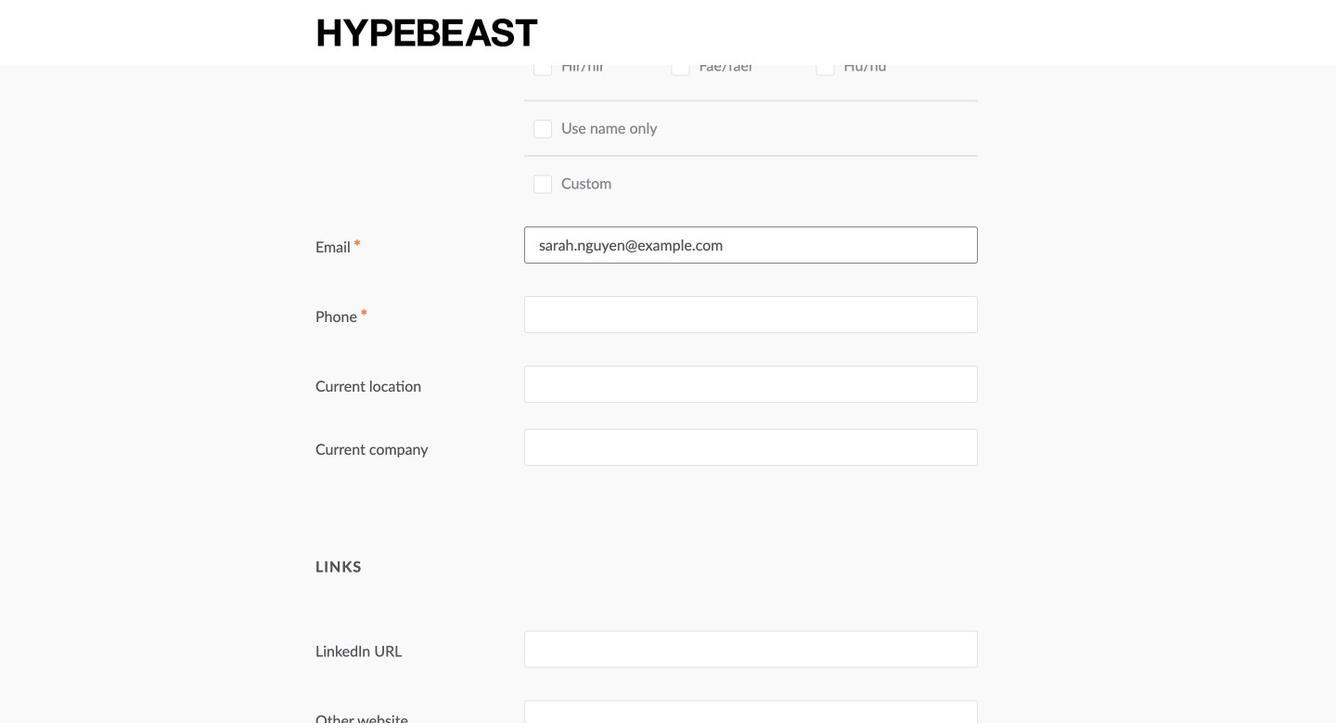 Task type: locate. For each thing, give the bounding box(es) containing it.
None email field
[[524, 226, 978, 263]]

None text field
[[524, 366, 978, 403], [524, 429, 978, 466], [524, 631, 978, 668], [524, 366, 978, 403], [524, 429, 978, 466], [524, 631, 978, 668]]

None checkbox
[[534, 57, 552, 76], [672, 57, 690, 76], [534, 120, 552, 138], [534, 57, 552, 76], [672, 57, 690, 76], [534, 120, 552, 138]]

None checkbox
[[534, 4, 552, 22], [672, 4, 690, 22], [816, 4, 835, 22], [816, 57, 835, 76], [534, 175, 552, 193], [534, 4, 552, 22], [672, 4, 690, 22], [816, 4, 835, 22], [816, 57, 835, 76], [534, 175, 552, 193]]

None text field
[[524, 296, 978, 333], [524, 700, 978, 723], [524, 296, 978, 333], [524, 700, 978, 723]]



Task type: describe. For each thing, give the bounding box(es) containing it.
hypebeast logo image
[[316, 16, 540, 49]]



Task type: vqa. For each thing, say whether or not it's contained in the screenshot.
Email Field at top
yes



